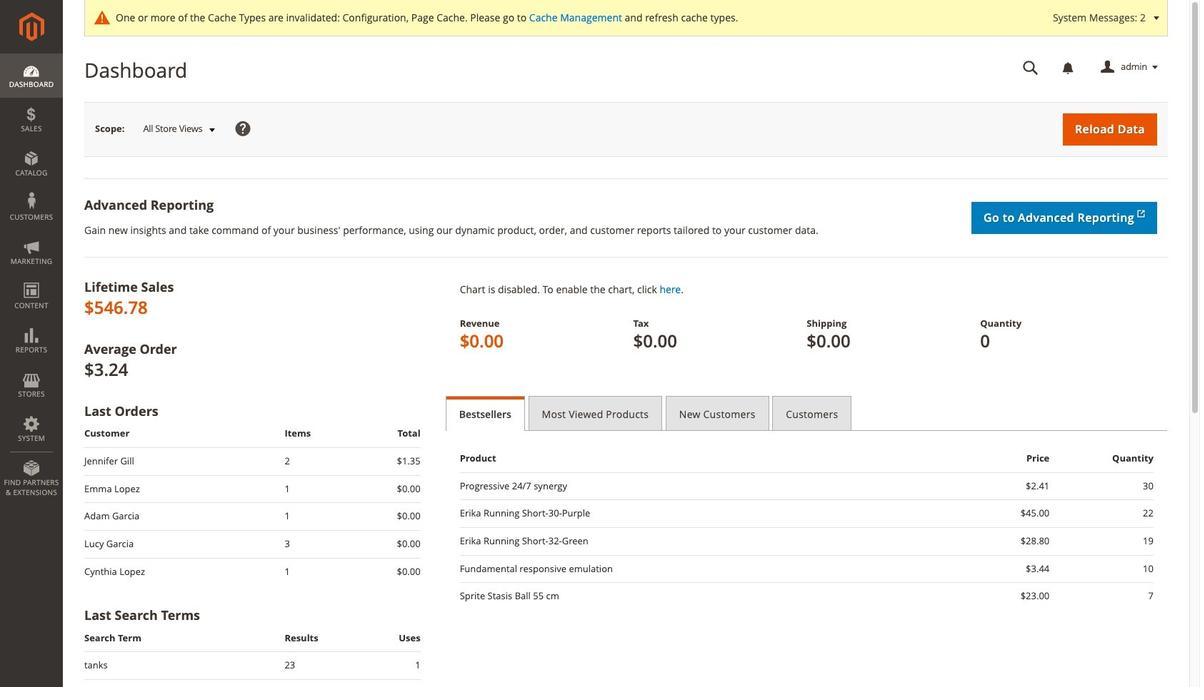 Task type: locate. For each thing, give the bounding box(es) containing it.
None text field
[[1013, 55, 1049, 80]]

menu bar
[[0, 54, 63, 505]]

tab list
[[446, 396, 1168, 431]]



Task type: vqa. For each thing, say whether or not it's contained in the screenshot.
Magento Admin Panel image
yes



Task type: describe. For each thing, give the bounding box(es) containing it.
magento admin panel image
[[19, 12, 44, 41]]



